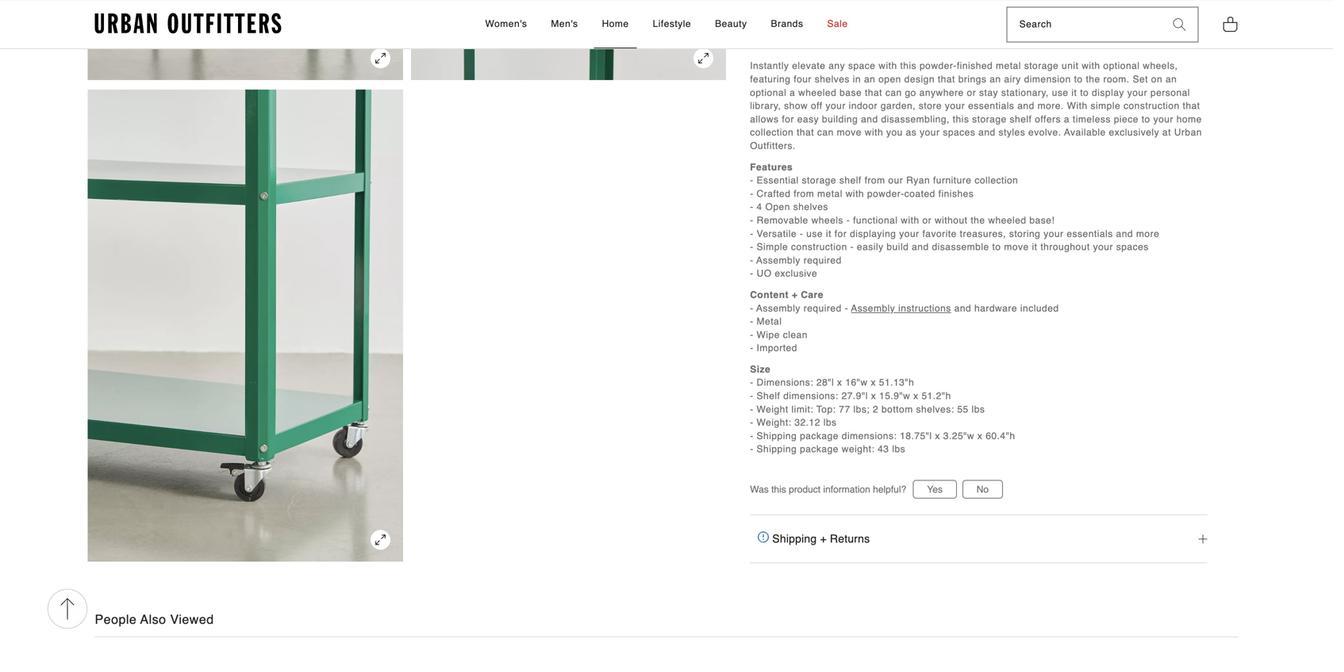 Task type: locate. For each thing, give the bounding box(es) containing it.
1 vertical spatial shelf
[[840, 175, 862, 186]]

the inside features - essential storage shelf from our ryan furniture collection - crafted from metal with powder-coated finishes - 4 open shelves - removable wheels - functional with or without the wheeled base! - versatile - use it for displaying your favorite treasures, storing your essentials and more - simple construction - easily build and disassemble to move it throughout your spaces - assembly required - uo exclusive
[[971, 215, 985, 226]]

0 horizontal spatial or
[[923, 215, 932, 226]]

that up anywhere
[[938, 74, 956, 85]]

at
[[1163, 127, 1172, 138]]

1 vertical spatial a
[[1064, 114, 1070, 125]]

1 vertical spatial +
[[820, 533, 827, 546]]

lbs right 55 on the bottom of the page
[[972, 404, 985, 415]]

bottom
[[882, 404, 913, 415]]

1 vertical spatial required
[[804, 303, 842, 314]]

details button
[[750, 0, 1208, 38]]

men's link
[[543, 1, 586, 48]]

metal
[[996, 60, 1021, 71], [818, 188, 843, 199]]

None search field
[[1008, 7, 1162, 41]]

features - essential storage shelf from our ryan furniture collection - crafted from metal with powder-coated finishes - 4 open shelves - removable wheels - functional with or without the wheeled base! - versatile - use it for displaying your favorite treasures, storing your essentials and more - simple construction - easily build and disassemble to move it throughout your spaces - assembly required - uo exclusive
[[750, 162, 1160, 279]]

shelf inside "instantly elevate any space with this powder-finished metal storage unit with optional wheels, featuring four shelves in an open design that brings an airy dimension to the room. set on an optional a wheeled base that can go anywhere or stay stationary, use it to display your personal library, show off your indoor garden, store your essentials and more. with simple construction that allows for easy building and disassembling, this storage shelf offers a timeless piece to your home collection that can move with you as your spaces and styles evolve. available exclusively at urban outfitters."
[[1010, 114, 1032, 125]]

to up with
[[1080, 87, 1089, 98]]

use down wheels
[[807, 228, 823, 239]]

2 horizontal spatial lbs
[[972, 404, 985, 415]]

2 vertical spatial it
[[1032, 242, 1038, 253]]

assembly down simple
[[757, 255, 801, 266]]

the inside "instantly elevate any space with this powder-finished metal storage unit with optional wheels, featuring four shelves in an open design that brings an airy dimension to the room. set on an optional a wheeled base that can go anywhere or stay stationary, use it to display your personal library, show off your indoor garden, store your essentials and more. with simple construction that allows for easy building and disassembling, this storage shelf offers a timeless piece to your home collection that can move with you as your spaces and styles evolve. available exclusively at urban outfitters."
[[1086, 74, 1101, 85]]

1 horizontal spatial wheeled
[[989, 215, 1027, 226]]

lbs right 43
[[892, 444, 906, 455]]

+
[[792, 290, 798, 301], [820, 533, 827, 546]]

0 horizontal spatial move
[[837, 127, 862, 138]]

2 vertical spatial storage
[[802, 175, 837, 186]]

construction down wheels
[[791, 242, 848, 253]]

1 vertical spatial optional
[[750, 87, 787, 98]]

for down show
[[782, 114, 794, 125]]

1 vertical spatial zoom in image
[[371, 531, 390, 551]]

1 vertical spatial move
[[1004, 242, 1029, 253]]

finished
[[957, 60, 993, 71]]

powder- down the 030
[[920, 60, 957, 71]]

-
[[750, 175, 754, 186], [750, 188, 754, 199], [750, 202, 754, 213], [750, 215, 754, 226], [847, 215, 850, 226], [750, 228, 754, 239], [800, 228, 804, 239], [750, 242, 754, 253], [851, 242, 854, 253], [750, 255, 754, 266], [750, 268, 754, 279], [750, 303, 754, 314], [845, 303, 849, 314], [750, 316, 754, 327], [750, 330, 754, 341], [750, 343, 754, 354], [750, 378, 754, 389], [750, 391, 754, 402], [750, 404, 754, 415], [750, 418, 754, 429], [750, 431, 754, 442], [750, 444, 754, 455]]

0 vertical spatial essentials
[[968, 100, 1015, 111]]

storage
[[1025, 60, 1059, 71], [973, 114, 1007, 125], [802, 175, 837, 186]]

1 horizontal spatial storage
[[973, 114, 1007, 125]]

available
[[1064, 127, 1106, 138]]

1 vertical spatial package
[[800, 444, 839, 455]]

0 vertical spatial wheeled
[[799, 87, 837, 98]]

construction down personal
[[1124, 100, 1180, 111]]

55
[[958, 404, 969, 415]]

or up favorite
[[923, 215, 932, 226]]

can down 'building'
[[818, 127, 834, 138]]

0 horizontal spatial metal
[[818, 188, 843, 199]]

move
[[837, 127, 862, 138], [1004, 242, 1029, 253]]

that
[[938, 74, 956, 85], [865, 87, 883, 98], [1183, 100, 1201, 111], [797, 127, 814, 138]]

anywhere
[[920, 87, 964, 98]]

it
[[1072, 87, 1077, 98], [826, 228, 832, 239], [1032, 242, 1038, 253]]

move down 'building'
[[837, 127, 862, 138]]

dimensions:
[[757, 378, 814, 389]]

optional
[[1104, 60, 1140, 71], [750, 87, 787, 98]]

for down wheels
[[835, 228, 847, 239]]

15.9"w
[[880, 391, 911, 402]]

0 horizontal spatial from
[[794, 188, 815, 199]]

0 horizontal spatial wheeled
[[799, 87, 837, 98]]

1 vertical spatial it
[[826, 228, 832, 239]]

1 vertical spatial or
[[923, 215, 932, 226]]

0 horizontal spatial powder-
[[868, 188, 905, 199]]

shelf left our at the top of page
[[840, 175, 862, 186]]

powder- inside "instantly elevate any space with this powder-finished metal storage unit with optional wheels, featuring four shelves in an open design that brings an airy dimension to the room. set on an optional a wheeled base that can go anywhere or stay stationary, use it to display your personal library, show off your indoor garden, store your essentials and more. with simple construction that allows for easy building and disassembling, this storage shelf offers a timeless piece to your home collection that can move with you as your spaces and styles evolve. available exclusively at urban outfitters."
[[920, 60, 957, 71]]

spaces inside "instantly elevate any space with this powder-finished metal storage unit with optional wheels, featuring four shelves in an open design that brings an airy dimension to the room. set on an optional a wheeled base that can go anywhere or stay stationary, use it to display your personal library, show off your indoor garden, store your essentials and more. with simple construction that allows for easy building and disassembling, this storage shelf offers a timeless piece to your home collection that can move with you as your spaces and styles evolve. available exclusively at urban outfitters."
[[943, 127, 976, 138]]

1 horizontal spatial or
[[967, 87, 977, 98]]

0 vertical spatial dimensions:
[[784, 391, 839, 402]]

spaces down anywhere
[[943, 127, 976, 138]]

with right unit
[[1082, 60, 1101, 71]]

1 an from the left
[[864, 74, 876, 85]]

1 vertical spatial essentials
[[1067, 228, 1113, 239]]

1 vertical spatial metal
[[818, 188, 843, 199]]

0 vertical spatial optional
[[1104, 60, 1140, 71]]

0 horizontal spatial use
[[807, 228, 823, 239]]

any
[[829, 60, 845, 71]]

dimensions: up weight:
[[842, 431, 897, 442]]

x left 60.4"h
[[978, 431, 983, 442]]

1 horizontal spatial use
[[1052, 87, 1069, 98]]

0 horizontal spatial essentials
[[968, 100, 1015, 111]]

space
[[848, 60, 876, 71]]

0 vertical spatial can
[[886, 87, 902, 98]]

spaces down more
[[1117, 242, 1149, 253]]

urban outfitters image
[[95, 13, 281, 34]]

use up more.
[[1052, 87, 1069, 98]]

women's
[[485, 18, 527, 29]]

shipping inside dropdown button
[[773, 533, 817, 546]]

1 horizontal spatial essentials
[[1067, 228, 1113, 239]]

+ for care
[[792, 290, 798, 301]]

1 horizontal spatial shelf
[[1010, 114, 1032, 125]]

storage up the styles
[[973, 114, 1007, 125]]

a up show
[[790, 87, 796, 98]]

it up with
[[1072, 87, 1077, 98]]

build
[[887, 242, 909, 253]]

1 vertical spatial can
[[818, 127, 834, 138]]

wheeled inside "instantly elevate any space with this powder-finished metal storage unit with optional wheels, featuring four shelves in an open design that brings an airy dimension to the room. set on an optional a wheeled base that can go anywhere or stay stationary, use it to display your personal library, show off your indoor garden, store your essentials and more. with simple construction that allows for easy building and disassembling, this storage shelf offers a timeless piece to your home collection that can move with you as your spaces and styles evolve. available exclusively at urban outfitters."
[[799, 87, 837, 98]]

shelf inside features - essential storage shelf from our ryan furniture collection - crafted from metal with powder-coated finishes - 4 open shelves - removable wheels - functional with or without the wheeled base! - versatile - use it for displaying your favorite treasures, storing your essentials and more - simple construction - easily build and disassemble to move it throughout your spaces - assembly required - uo exclusive
[[840, 175, 862, 186]]

move inside features - essential storage shelf from our ryan furniture collection - crafted from metal with powder-coated finishes - 4 open shelves - removable wheels - functional with or without the wheeled base! - versatile - use it for displaying your favorite treasures, storing your essentials and more - simple construction - easily build and disassemble to move it throughout your spaces - assembly required - uo exclusive
[[1004, 242, 1029, 253]]

instantly elevate any space with this powder-finished metal storage unit with optional wheels, featuring four shelves in an open design that brings an airy dimension to the room. set on an optional a wheeled base that can go anywhere or stay stationary, use it to display your personal library, show off your indoor garden, store your essentials and more. with simple construction that allows for easy building and disassembling, this storage shelf offers a timeless piece to your home collection that can move with you as your spaces and styles evolve. available exclusively at urban outfitters.
[[750, 60, 1203, 151]]

1 vertical spatial use
[[807, 228, 823, 239]]

exclusive
[[775, 268, 818, 279]]

1 horizontal spatial it
[[1032, 242, 1038, 253]]

0 horizontal spatial shelf
[[840, 175, 862, 186]]

dimension
[[1024, 74, 1071, 85]]

1 horizontal spatial construction
[[1124, 100, 1180, 111]]

1 vertical spatial wheeled
[[989, 215, 1027, 226]]

shelves down the any
[[815, 74, 850, 85]]

1 vertical spatial lbs
[[824, 418, 837, 429]]

32.12
[[795, 418, 821, 429]]

1 required from the top
[[804, 255, 842, 266]]

helpful?
[[873, 484, 907, 495]]

from down 'essential'
[[794, 188, 815, 199]]

a down with
[[1064, 114, 1070, 125]]

1 horizontal spatial the
[[1086, 74, 1101, 85]]

personal
[[1151, 87, 1191, 98]]

2 vertical spatial lbs
[[892, 444, 906, 455]]

product sku: 80447816; color code: 030
[[750, 39, 940, 50]]

powder- down our at the top of page
[[868, 188, 905, 199]]

display
[[1092, 87, 1125, 98]]

offers
[[1035, 114, 1061, 125]]

shelf up the styles
[[1010, 114, 1032, 125]]

0 vertical spatial this
[[901, 60, 917, 71]]

030
[[922, 39, 940, 50]]

1 vertical spatial storage
[[973, 114, 1007, 125]]

lbs down top:
[[824, 418, 837, 429]]

the up display
[[1086, 74, 1101, 85]]

0 horizontal spatial optional
[[750, 87, 787, 98]]

the
[[1086, 74, 1101, 85], [971, 215, 985, 226]]

2 vertical spatial shipping
[[773, 533, 817, 546]]

and left hardware
[[955, 303, 972, 314]]

zoom in image
[[694, 48, 714, 68]]

weight
[[757, 404, 789, 415]]

x left 3.25"w
[[935, 431, 941, 442]]

0 horizontal spatial for
[[782, 114, 794, 125]]

0 horizontal spatial this
[[772, 484, 786, 495]]

can down 'open'
[[886, 87, 902, 98]]

0 vertical spatial for
[[782, 114, 794, 125]]

0 horizontal spatial collection
[[750, 127, 794, 138]]

zoom in image for ryan 4-tier storage shelf #4 "image"
[[371, 531, 390, 551]]

+ left the care
[[792, 290, 798, 301]]

metal inside features - essential storage shelf from our ryan furniture collection - crafted from metal with powder-coated finishes - 4 open shelves - removable wheels - functional with or without the wheeled base! - versatile - use it for displaying your favorite treasures, storing your essentials and more - simple construction - easily build and disassemble to move it throughout your spaces - assembly required - uo exclusive
[[818, 188, 843, 199]]

for inside features - essential storage shelf from our ryan furniture collection - crafted from metal with powder-coated finishes - 4 open shelves - removable wheels - functional with or without the wheeled base! - versatile - use it for displaying your favorite treasures, storing your essentials and more - simple construction - easily build and disassemble to move it throughout your spaces - assembly required - uo exclusive
[[835, 228, 847, 239]]

wheeled up storing
[[989, 215, 1027, 226]]

an up personal
[[1166, 74, 1177, 85]]

27.9"l
[[842, 391, 868, 402]]

0 vertical spatial zoom in image
[[371, 48, 390, 68]]

unit
[[1062, 60, 1079, 71]]

required inside features - essential storage shelf from our ryan furniture collection - crafted from metal with powder-coated finishes - 4 open shelves - removable wheels - functional with or without the wheeled base! - versatile - use it for displaying your favorite treasures, storing your essentials and more - simple construction - easily build and disassemble to move it throughout your spaces - assembly required - uo exclusive
[[804, 255, 842, 266]]

zoom in image
[[371, 48, 390, 68], [371, 531, 390, 551]]

0 vertical spatial construction
[[1124, 100, 1180, 111]]

1 horizontal spatial from
[[865, 175, 886, 186]]

features
[[750, 162, 793, 173]]

construction inside "instantly elevate any space with this powder-finished metal storage unit with optional wheels, featuring four shelves in an open design that brings an airy dimension to the room. set on an optional a wheeled base that can go anywhere or stay stationary, use it to display your personal library, show off your indoor garden, store your essentials and more. with simple construction that allows for easy building and disassembling, this storage shelf offers a timeless piece to your home collection that can move with you as your spaces and styles evolve. available exclusively at urban outfitters."
[[1124, 100, 1180, 111]]

easily
[[857, 242, 884, 253]]

2 vertical spatial this
[[772, 484, 786, 495]]

metal up airy
[[996, 60, 1021, 71]]

content + care - assembly required - assembly instructions and hardware included - metal - wipe clean - imported
[[750, 290, 1059, 354]]

optional down featuring
[[750, 87, 787, 98]]

x
[[837, 378, 843, 389], [871, 378, 876, 389], [871, 391, 876, 402], [914, 391, 919, 402], [935, 431, 941, 442], [978, 431, 983, 442]]

returns
[[830, 533, 870, 546]]

store
[[919, 100, 942, 111]]

with
[[879, 60, 897, 71], [1082, 60, 1101, 71], [865, 127, 884, 138], [846, 188, 864, 199], [901, 215, 920, 226]]

Search text field
[[1008, 7, 1162, 41]]

0 vertical spatial package
[[800, 431, 839, 442]]

the up treasures,
[[971, 215, 985, 226]]

collection inside "instantly elevate any space with this powder-finished metal storage unit with optional wheels, featuring four shelves in an open design that brings an airy dimension to the room. set on an optional a wheeled base that can go anywhere or stay stationary, use it to display your personal library, show off your indoor garden, store your essentials and more. with simple construction that allows for easy building and disassembling, this storage shelf offers a timeless piece to your home collection that can move with you as your spaces and styles evolve. available exclusively at urban outfitters."
[[750, 127, 794, 138]]

essential
[[757, 175, 799, 186]]

collection up outfitters.
[[750, 127, 794, 138]]

open
[[766, 202, 791, 213]]

shelves up wheels
[[794, 202, 829, 213]]

sku:
[[789, 39, 810, 50]]

and
[[1018, 100, 1035, 111], [861, 114, 878, 125], [979, 127, 996, 138], [1116, 228, 1134, 239], [912, 242, 929, 253], [955, 303, 972, 314]]

this
[[901, 60, 917, 71], [953, 114, 969, 125], [772, 484, 786, 495]]

0 vertical spatial the
[[1086, 74, 1101, 85]]

essentials inside features - essential storage shelf from our ryan furniture collection - crafted from metal with powder-coated finishes - 4 open shelves - removable wheels - functional with or without the wheeled base! - versatile - use it for displaying your favorite treasures, storing your essentials and more - simple construction - easily build and disassemble to move it throughout your spaces - assembly required - uo exclusive
[[1067, 228, 1113, 239]]

with up 'open'
[[879, 60, 897, 71]]

this right the was on the bottom of the page
[[772, 484, 786, 495]]

0 horizontal spatial it
[[826, 228, 832, 239]]

to up exclusively
[[1142, 114, 1151, 125]]

uo
[[757, 268, 772, 279]]

1 vertical spatial construction
[[791, 242, 848, 253]]

shipping
[[757, 431, 797, 442], [757, 444, 797, 455], [773, 533, 817, 546]]

required
[[804, 255, 842, 266], [804, 303, 842, 314]]

four
[[794, 74, 812, 85]]

required down the care
[[804, 303, 842, 314]]

collection right furniture
[[975, 175, 1019, 186]]

1 vertical spatial the
[[971, 215, 985, 226]]

my shopping bag image
[[1223, 15, 1239, 33]]

dimensions: up limit:
[[784, 391, 839, 402]]

search image
[[1174, 18, 1186, 31]]

1 zoom in image from the top
[[371, 48, 390, 68]]

zoom in image for the "ryan 4-tier storage shelf #2" image
[[371, 48, 390, 68]]

+ for returns
[[820, 533, 827, 546]]

2 an from the left
[[990, 74, 1001, 85]]

0 vertical spatial shelves
[[815, 74, 850, 85]]

+ inside content + care - assembly required - assembly instructions and hardware included - metal - wipe clean - imported
[[792, 290, 798, 301]]

1 vertical spatial collection
[[975, 175, 1019, 186]]

product
[[750, 39, 786, 50]]

0 horizontal spatial construction
[[791, 242, 848, 253]]

can
[[886, 87, 902, 98], [818, 127, 834, 138]]

package
[[800, 431, 839, 442], [800, 444, 839, 455]]

essentials down stay
[[968, 100, 1015, 111]]

wheeled up "off"
[[799, 87, 837, 98]]

0 vertical spatial move
[[837, 127, 862, 138]]

use inside "instantly elevate any space with this powder-finished metal storage unit with optional wheels, featuring four shelves in an open design that brings an airy dimension to the room. set on an optional a wheeled base that can go anywhere or stay stationary, use it to display your personal library, show off your indoor garden, store your essentials and more. with simple construction that allows for easy building and disassembling, this storage shelf offers a timeless piece to your home collection that can move with you as your spaces and styles evolve. available exclusively at urban outfitters."
[[1052, 87, 1069, 98]]

spaces inside features - essential storage shelf from our ryan furniture collection - crafted from metal with powder-coated finishes - 4 open shelves - removable wheels - functional with or without the wheeled base! - versatile - use it for displaying your favorite treasures, storing your essentials and more - simple construction - easily build and disassemble to move it throughout your spaces - assembly required - uo exclusive
[[1117, 242, 1149, 253]]

an right in
[[864, 74, 876, 85]]

favorite
[[923, 228, 957, 239]]

2 required from the top
[[804, 303, 842, 314]]

2 horizontal spatial storage
[[1025, 60, 1059, 71]]

building
[[822, 114, 858, 125]]

1 vertical spatial this
[[953, 114, 969, 125]]

ryan 4-tier storage shelf #3 image
[[411, 0, 726, 80]]

lbs
[[972, 404, 985, 415], [824, 418, 837, 429], [892, 444, 906, 455]]

dimensions:
[[784, 391, 839, 402], [842, 431, 897, 442]]

+ left returns
[[820, 533, 827, 546]]

crafted
[[757, 188, 791, 199]]

0 horizontal spatial an
[[864, 74, 876, 85]]

stay
[[980, 87, 999, 98]]

featuring
[[750, 74, 791, 85]]

metal up wheels
[[818, 188, 843, 199]]

storage up wheels
[[802, 175, 837, 186]]

1 horizontal spatial an
[[990, 74, 1001, 85]]

from left our at the top of page
[[865, 175, 886, 186]]

assembly
[[757, 255, 801, 266], [757, 303, 801, 314], [851, 303, 896, 314]]

sale link
[[820, 1, 856, 48]]

1 vertical spatial powder-
[[868, 188, 905, 199]]

0 vertical spatial metal
[[996, 60, 1021, 71]]

0 vertical spatial use
[[1052, 87, 1069, 98]]

base!
[[1030, 215, 1055, 226]]

a
[[790, 87, 796, 98], [1064, 114, 1070, 125]]

0 vertical spatial or
[[967, 87, 977, 98]]

0 horizontal spatial spaces
[[943, 127, 976, 138]]

it down storing
[[1032, 242, 1038, 253]]

this down anywhere
[[953, 114, 969, 125]]

optional up room.
[[1104, 60, 1140, 71]]

your down anywhere
[[945, 100, 965, 111]]

move down storing
[[1004, 242, 1029, 253]]

storage up dimension
[[1025, 60, 1059, 71]]

0 horizontal spatial storage
[[802, 175, 837, 186]]

required up the exclusive
[[804, 255, 842, 266]]

1 vertical spatial spaces
[[1117, 242, 1149, 253]]

1 horizontal spatial for
[[835, 228, 847, 239]]

1 horizontal spatial powder-
[[920, 60, 957, 71]]

spaces
[[943, 127, 976, 138], [1117, 242, 1149, 253]]

exclusively
[[1109, 127, 1160, 138]]

as
[[906, 127, 917, 138]]

1 horizontal spatial spaces
[[1117, 242, 1149, 253]]

set
[[1133, 74, 1149, 85]]

to inside features - essential storage shelf from our ryan furniture collection - crafted from metal with powder-coated finishes - 4 open shelves - removable wheels - functional with or without the wheeled base! - versatile - use it for displaying your favorite treasures, storing your essentials and more - simple construction - easily build and disassemble to move it throughout your spaces - assembly required - uo exclusive
[[993, 242, 1001, 253]]

alert image
[[758, 532, 769, 543]]

0 horizontal spatial can
[[818, 127, 834, 138]]

with left you
[[865, 127, 884, 138]]

furniture
[[933, 175, 972, 186]]

+ inside dropdown button
[[820, 533, 827, 546]]

home
[[602, 18, 629, 29]]

and inside content + care - assembly required - assembly instructions and hardware included - metal - wipe clean - imported
[[955, 303, 972, 314]]

this up design
[[901, 60, 917, 71]]

an up stay
[[990, 74, 1001, 85]]

0 horizontal spatial +
[[792, 290, 798, 301]]

shelves inside features - essential storage shelf from our ryan furniture collection - crafted from metal with powder-coated finishes - 4 open shelves - removable wheels - functional with or without the wheeled base! - versatile - use it for displaying your favorite treasures, storing your essentials and more - simple construction - easily build and disassemble to move it throughout your spaces - assembly required - uo exclusive
[[794, 202, 829, 213]]

0 horizontal spatial the
[[971, 215, 985, 226]]

it down wheels
[[826, 228, 832, 239]]

coated
[[905, 188, 936, 199]]

0 vertical spatial collection
[[750, 127, 794, 138]]

2 horizontal spatial an
[[1166, 74, 1177, 85]]

2 zoom in image from the top
[[371, 531, 390, 551]]

your up 'building'
[[826, 100, 846, 111]]

and right 'build' at the right of the page
[[912, 242, 929, 253]]

content
[[750, 290, 789, 301]]

to down treasures,
[[993, 242, 1001, 253]]

or down brings
[[967, 87, 977, 98]]

1 horizontal spatial move
[[1004, 242, 1029, 253]]

1 horizontal spatial metal
[[996, 60, 1021, 71]]

77
[[839, 404, 851, 415]]

with up 'functional'
[[846, 188, 864, 199]]

brands link
[[763, 1, 812, 48]]

displaying
[[850, 228, 897, 239]]

on
[[1152, 74, 1163, 85]]

essentials up throughout
[[1067, 228, 1113, 239]]



Task type: describe. For each thing, give the bounding box(es) containing it.
yes
[[927, 484, 943, 495]]

was
[[750, 484, 769, 495]]

viewed
[[170, 613, 214, 628]]

ryan 4-tier storage shelf #2 image
[[88, 0, 403, 80]]

allows
[[750, 114, 779, 125]]

instantly
[[750, 60, 789, 71]]

room.
[[1104, 74, 1130, 85]]

that down easy
[[797, 127, 814, 138]]

and down stationary,
[[1018, 100, 1035, 111]]

it inside "instantly elevate any space with this powder-finished metal storage unit with optional wheels, featuring four shelves in an open design that brings an airy dimension to the room. set on an optional a wheeled base that can go anywhere or stay stationary, use it to display your personal library, show off your indoor garden, store your essentials and more. with simple construction that allows for easy building and disassembling, this storage shelf offers a timeless piece to your home collection that can move with you as your spaces and styles evolve. available exclusively at urban outfitters."
[[1072, 87, 1077, 98]]

wheeled inside features - essential storage shelf from our ryan furniture collection - crafted from metal with powder-coated finishes - 4 open shelves - removable wheels - functional with or without the wheeled base! - versatile - use it for displaying your favorite treasures, storing your essentials and more - simple construction - easily build and disassemble to move it throughout your spaces - assembly required - uo exclusive
[[989, 215, 1027, 226]]

evolve.
[[1029, 127, 1062, 138]]

details
[[750, 8, 785, 21]]

your up the 'at' at the right top of the page
[[1154, 114, 1174, 125]]

your up 'build' at the right of the page
[[900, 228, 920, 239]]

base
[[840, 87, 862, 98]]

metal
[[757, 316, 782, 327]]

open
[[879, 74, 902, 85]]

men's
[[551, 18, 578, 29]]

x right "28"l"
[[837, 378, 843, 389]]

that up home
[[1183, 100, 1201, 111]]

1 horizontal spatial lbs
[[892, 444, 906, 455]]

1 horizontal spatial a
[[1064, 114, 1070, 125]]

elevate
[[792, 60, 826, 71]]

0 vertical spatial a
[[790, 87, 796, 98]]

lifestyle link
[[645, 1, 699, 48]]

required inside content + care - assembly required - assembly instructions and hardware included - metal - wipe clean - imported
[[804, 303, 842, 314]]

also
[[140, 613, 166, 628]]

size
[[750, 364, 771, 375]]

off
[[811, 100, 823, 111]]

versatile
[[757, 228, 797, 239]]

ryan 4-tier storage shelf #4 image
[[88, 90, 403, 562]]

no
[[977, 484, 989, 495]]

essentials inside "instantly elevate any space with this powder-finished metal storage unit with optional wheels, featuring four shelves in an open design that brings an airy dimension to the room. set on an optional a wheeled base that can go anywhere or stay stationary, use it to display your personal library, show off your indoor garden, store your essentials and more. with simple construction that allows for easy building and disassembling, this storage shelf offers a timeless piece to your home collection that can move with you as your spaces and styles evolve. available exclusively at urban outfitters."
[[968, 100, 1015, 111]]

clean
[[783, 330, 808, 341]]

0 vertical spatial storage
[[1025, 60, 1059, 71]]

brands
[[771, 18, 804, 29]]

assembly inside features - essential storage shelf from our ryan furniture collection - crafted from metal with powder-coated finishes - 4 open shelves - removable wheels - functional with or without the wheeled base! - versatile - use it for displaying your favorite treasures, storing your essentials and more - simple construction - easily build and disassemble to move it throughout your spaces - assembly required - uo exclusive
[[757, 255, 801, 266]]

shelf
[[757, 391, 781, 402]]

go
[[905, 87, 917, 98]]

powder- inside features - essential storage shelf from our ryan furniture collection - crafted from metal with powder-coated finishes - 4 open shelves - removable wheels - functional with or without the wheeled base! - versatile - use it for displaying your favorite treasures, storing your essentials and more - simple construction - easily build and disassemble to move it throughout your spaces - assembly required - uo exclusive
[[868, 188, 905, 199]]

included
[[1021, 303, 1059, 314]]

shelves:
[[916, 404, 955, 415]]

imported
[[757, 343, 798, 354]]

beauty
[[715, 18, 747, 29]]

collection inside features - essential storage shelf from our ryan furniture collection - crafted from metal with powder-coated finishes - 4 open shelves - removable wheels - functional with or without the wheeled base! - versatile - use it for displaying your favorite treasures, storing your essentials and more - simple construction - easily build and disassemble to move it throughout your spaces - assembly required - uo exclusive
[[975, 175, 1019, 186]]

show
[[784, 100, 808, 111]]

that up indoor
[[865, 87, 883, 98]]

styles
[[999, 127, 1026, 138]]

throughout
[[1041, 242, 1090, 253]]

1 vertical spatial shipping
[[757, 444, 797, 455]]

and left more
[[1116, 228, 1134, 239]]

top:
[[817, 404, 836, 415]]

color
[[864, 39, 889, 50]]

with
[[1067, 100, 1088, 111]]

weight:
[[842, 444, 875, 455]]

your right throughout
[[1093, 242, 1114, 253]]

0 horizontal spatial dimensions:
[[784, 391, 839, 402]]

simple
[[1091, 100, 1121, 111]]

x right 16"w
[[871, 378, 876, 389]]

80447816;
[[813, 39, 861, 50]]

1 horizontal spatial this
[[901, 60, 917, 71]]

1 vertical spatial from
[[794, 188, 815, 199]]

1 vertical spatial dimensions:
[[842, 431, 897, 442]]

0 vertical spatial lbs
[[972, 404, 985, 415]]

storage inside features - essential storage shelf from our ryan furniture collection - crafted from metal with powder-coated finishes - 4 open shelves - removable wheels - functional with or without the wheeled base! - versatile - use it for displaying your favorite treasures, storing your essentials and more - simple construction - easily build and disassemble to move it throughout your spaces - assembly required - uo exclusive
[[802, 175, 837, 186]]

ryan
[[907, 175, 930, 186]]

shipping + returns button
[[750, 516, 1208, 563]]

x left 51.2"h
[[914, 391, 919, 402]]

airy
[[1004, 74, 1021, 85]]

2 horizontal spatial this
[[953, 114, 969, 125]]

construction inside features - essential storage shelf from our ryan furniture collection - crafted from metal with powder-coated finishes - 4 open shelves - removable wheels - functional with or without the wheeled base! - versatile - use it for displaying your favorite treasures, storing your essentials and more - simple construction - easily build and disassemble to move it throughout your spaces - assembly required - uo exclusive
[[791, 242, 848, 253]]

library,
[[750, 100, 781, 111]]

use inside features - essential storage shelf from our ryan furniture collection - crafted from metal with powder-coated finishes - 4 open shelves - removable wheels - functional with or without the wheeled base! - versatile - use it for displaying your favorite treasures, storing your essentials and more - simple construction - easily build and disassemble to move it throughout your spaces - assembly required - uo exclusive
[[807, 228, 823, 239]]

home link
[[594, 1, 637, 48]]

shelves inside "instantly elevate any space with this powder-finished metal storage unit with optional wheels, featuring four shelves in an open design that brings an airy dimension to the room. set on an optional a wheeled base that can go anywhere or stay stationary, use it to display your personal library, show off your indoor garden, store your essentials and more. with simple construction that allows for easy building and disassembling, this storage shelf offers a timeless piece to your home collection that can move with you as your spaces and styles evolve. available exclusively at urban outfitters."
[[815, 74, 850, 85]]

metal inside "instantly elevate any space with this powder-finished metal storage unit with optional wheels, featuring four shelves in an open design that brings an airy dimension to the room. set on an optional a wheeled base that can go anywhere or stay stationary, use it to display your personal library, show off your indoor garden, store your essentials and more. with simple construction that allows for easy building and disassembling, this storage shelf offers a timeless piece to your home collection that can move with you as your spaces and styles evolve. available exclusively at urban outfitters."
[[996, 60, 1021, 71]]

without
[[935, 215, 968, 226]]

2 package from the top
[[800, 444, 839, 455]]

lbs;
[[854, 404, 870, 415]]

more.
[[1038, 100, 1064, 111]]

60.4"h
[[986, 431, 1016, 442]]

sale
[[827, 18, 848, 29]]

or inside features - essential storage shelf from our ryan furniture collection - crafted from metal with powder-coated finishes - 4 open shelves - removable wheels - functional with or without the wheeled base! - versatile - use it for displaying your favorite treasures, storing your essentials and more - simple construction - easily build and disassemble to move it throughout your spaces - assembly required - uo exclusive
[[923, 215, 932, 226]]

wipe
[[757, 330, 780, 341]]

garden,
[[881, 100, 916, 111]]

product
[[789, 484, 821, 495]]

3.25"w
[[944, 431, 975, 442]]

size - dimensions: 28"l x 16"w x 51.13"h - shelf dimensions: 27.9"l x 15.9"w x 51.2"h - weight limit: top: 77 lbs; 2 bottom shelves: 55 lbs - weight: 32.12 lbs - shipping package dimensions: 18.75"l x 3.25"w x 60.4"h - shipping package weight: 43 lbs
[[750, 364, 1016, 455]]

your down set
[[1128, 87, 1148, 98]]

home
[[1177, 114, 1202, 125]]

more
[[1137, 228, 1160, 239]]

storing
[[1010, 228, 1041, 239]]

indoor
[[849, 100, 878, 111]]

yes button
[[913, 481, 957, 499]]

urban
[[1175, 127, 1203, 138]]

for inside "instantly elevate any space with this powder-finished metal storage unit with optional wheels, featuring four shelves in an open design that brings an airy dimension to the room. set on an optional a wheeled base that can go anywhere or stay stationary, use it to display your personal library, show off your indoor garden, store your essentials and more. with simple construction that allows for easy building and disassembling, this storage shelf offers a timeless piece to your home collection that can move with you as your spaces and styles evolve. available exclusively at urban outfitters."
[[782, 114, 794, 125]]

x up 2
[[871, 391, 876, 402]]

outfitters.
[[750, 140, 796, 151]]

assembly left instructions
[[851, 303, 896, 314]]

1 horizontal spatial can
[[886, 87, 902, 98]]

removable
[[757, 215, 809, 226]]

hardware
[[975, 303, 1018, 314]]

shipping + returns
[[769, 533, 870, 546]]

0 horizontal spatial lbs
[[824, 418, 837, 429]]

3 an from the left
[[1166, 74, 1177, 85]]

0 vertical spatial shipping
[[757, 431, 797, 442]]

16"w
[[846, 378, 868, 389]]

you
[[887, 127, 903, 138]]

your right as
[[920, 127, 940, 138]]

no button
[[963, 481, 1003, 499]]

1 package from the top
[[800, 431, 839, 442]]

with down coated
[[901, 215, 920, 226]]

assembly down content
[[757, 303, 801, 314]]

code:
[[892, 39, 919, 50]]

main navigation element
[[342, 1, 991, 48]]

in
[[853, 74, 861, 85]]

and left the styles
[[979, 127, 996, 138]]

move inside "instantly elevate any space with this powder-finished metal storage unit with optional wheels, featuring four shelves in an open design that brings an airy dimension to the room. set on an optional a wheeled base that can go anywhere or stay stationary, use it to display your personal library, show off your indoor garden, store your essentials and more. with simple construction that allows for easy building and disassembling, this storage shelf offers a timeless piece to your home collection that can move with you as your spaces and styles evolve. available exclusively at urban outfitters."
[[837, 127, 862, 138]]

or inside "instantly elevate any space with this powder-finished metal storage unit with optional wheels, featuring four shelves in an open design that brings an airy dimension to the room. set on an optional a wheeled base that can go anywhere or stay stationary, use it to display your personal library, show off your indoor garden, store your essentials and more. with simple construction that allows for easy building and disassembling, this storage shelf offers a timeless piece to your home collection that can move with you as your spaces and styles evolve. available exclusively at urban outfitters."
[[967, 87, 977, 98]]

weight:
[[757, 418, 792, 429]]

4
[[757, 202, 763, 213]]

0 vertical spatial from
[[865, 175, 886, 186]]

your down base!
[[1044, 228, 1064, 239]]

design
[[905, 74, 935, 85]]

and down indoor
[[861, 114, 878, 125]]

to down unit
[[1074, 74, 1083, 85]]

simple
[[757, 242, 788, 253]]

treasures,
[[960, 228, 1007, 239]]



Task type: vqa. For each thing, say whether or not it's contained in the screenshot.
 image
no



